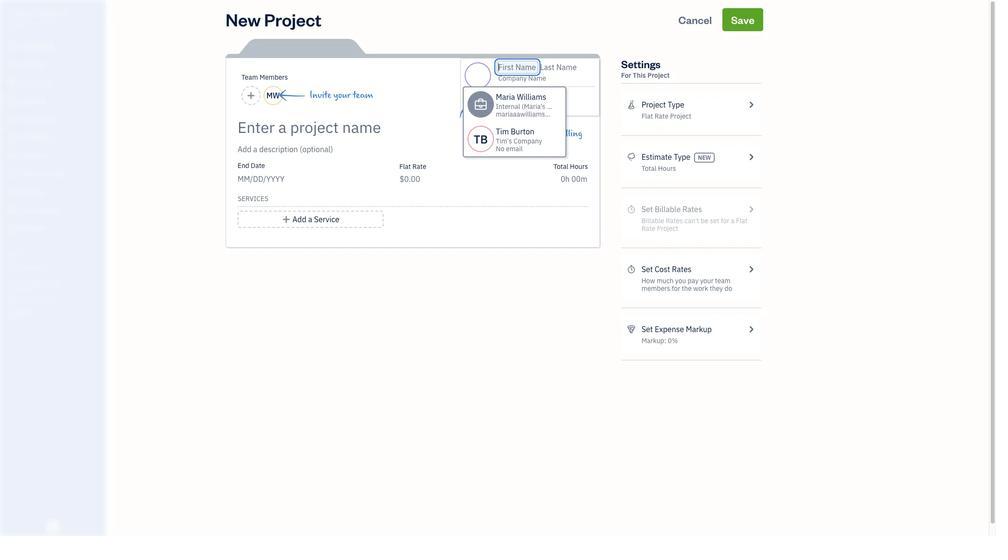 Task type: describe. For each thing, give the bounding box(es) containing it.
much
[[657, 277, 674, 285]]

service
[[314, 215, 339, 224]]

timer image
[[6, 169, 18, 179]]

burton
[[511, 127, 534, 136]]

chart image
[[6, 206, 18, 216]]

cancel button
[[670, 8, 721, 31]]

phone image
[[498, 103, 508, 111]]

expenses image
[[627, 324, 636, 335]]

save button
[[722, 8, 763, 31]]

chevronright image for estimate type
[[747, 151, 756, 163]]

type for project type
[[668, 100, 684, 109]]

team members image
[[7, 264, 103, 272]]

the inside the how much you pay your team members for the work they do
[[682, 284, 692, 293]]

choose
[[489, 128, 514, 139]]

Phone Number text field
[[513, 103, 558, 112]]

work
[[693, 284, 708, 293]]

invoice image
[[6, 96, 18, 106]]

invite your team
[[310, 90, 373, 101]]

report image
[[6, 224, 18, 234]]

this
[[633, 71, 646, 80]]

timetracking image
[[627, 264, 636, 275]]

do
[[725, 284, 732, 293]]

billing
[[559, 128, 582, 139]]

add team member image
[[247, 90, 256, 101]]

you're
[[533, 128, 557, 139]]

company inside the 'maria's company owner'
[[35, 9, 68, 18]]

settings
[[621, 57, 661, 71]]

client image
[[6, 60, 18, 70]]

how
[[642, 277, 655, 285]]

date
[[251, 161, 265, 170]]

settings image
[[7, 310, 103, 318]]

add
[[293, 215, 306, 224]]

rate for flat rate
[[413, 162, 426, 171]]

no
[[496, 145, 504, 153]]

tim burton tim's company no email
[[496, 127, 542, 153]]

set cost rates
[[642, 265, 692, 274]]

team
[[241, 73, 258, 82]]

cancel
[[678, 13, 712, 26]]

estimates image
[[627, 151, 636, 163]]

flat rate project
[[642, 112, 691, 121]]

Company Name text field
[[498, 74, 547, 83]]

they
[[710, 284, 723, 293]]

freshbooks image
[[45, 521, 60, 532]]

project
[[503, 140, 529, 151]]

Project Description text field
[[238, 144, 502, 155]]

Last Name text field
[[540, 62, 577, 72]]

estimate image
[[6, 78, 18, 88]]

Amount (USD) text field
[[399, 174, 421, 184]]

project inside settings for this project
[[648, 71, 670, 80]]

chevronright image
[[747, 99, 756, 110]]

project image
[[6, 151, 18, 161]]

1 horizontal spatial total hours
[[642, 164, 676, 173]]

envelope image
[[498, 91, 508, 98]]

main element
[[0, 0, 130, 536]]

apps image
[[7, 249, 103, 256]]

flat for flat rate
[[399, 162, 411, 171]]

save
[[731, 13, 755, 26]]



Task type: vqa. For each thing, say whether or not it's contained in the screenshot.
rightmost your
yes



Task type: locate. For each thing, give the bounding box(es) containing it.
company
[[35, 9, 68, 18], [514, 137, 542, 145]]

maria's company owner
[[8, 9, 68, 26]]

total hours down the estimate
[[642, 164, 676, 173]]

1 horizontal spatial total
[[642, 164, 657, 173]]

rates
[[672, 265, 692, 274]]

briefcase image
[[474, 101, 487, 108]]

projects image
[[627, 99, 636, 110]]

0 vertical spatial the
[[489, 140, 501, 151]]

new
[[226, 8, 261, 31]]

1 vertical spatial set
[[642, 325, 653, 334]]

1 vertical spatial your
[[700, 277, 714, 285]]

1 horizontal spatial rate
[[655, 112, 669, 121]]

0%
[[668, 337, 678, 345]]

your right invite
[[334, 90, 351, 101]]

members
[[260, 73, 288, 82]]

set up how
[[642, 265, 653, 274]]

flat up amount (usd) text box
[[399, 162, 411, 171]]

how much you pay your team members for the work they do
[[642, 277, 732, 293]]

tb list box
[[463, 86, 582, 157]]

0 vertical spatial team
[[353, 90, 373, 101]]

1 vertical spatial the
[[682, 284, 692, 293]]

0 vertical spatial rate
[[655, 112, 669, 121]]

tim's
[[496, 137, 512, 145]]

money image
[[6, 188, 18, 197]]

2 vertical spatial chevronright image
[[747, 324, 756, 335]]

company down burton
[[514, 137, 542, 145]]

End date in  format text field
[[238, 174, 354, 184]]

0 horizontal spatial team
[[353, 90, 373, 101]]

for
[[621, 71, 631, 80]]

total hours
[[553, 162, 588, 171], [642, 164, 676, 173]]

1 set from the top
[[642, 265, 653, 274]]

mw
[[266, 91, 280, 100]]

type left new
[[674, 152, 690, 162]]

set up markup:
[[642, 325, 653, 334]]

email
[[506, 145, 523, 153]]

end date
[[238, 161, 265, 170]]

end
[[238, 161, 249, 170]]

rate
[[655, 112, 669, 121], [413, 162, 426, 171]]

owner
[[8, 19, 25, 26]]

project type
[[642, 100, 684, 109]]

tb
[[474, 131, 488, 147]]

total hours up hourly budget text field on the top right of the page
[[553, 162, 588, 171]]

1 chevronright image from the top
[[747, 151, 756, 163]]

1 horizontal spatial hours
[[658, 164, 676, 173]]

type
[[668, 100, 684, 109], [674, 152, 690, 162]]

new project
[[226, 8, 322, 31]]

0 vertical spatial your
[[334, 90, 351, 101]]

1 horizontal spatial your
[[700, 277, 714, 285]]

1 horizontal spatial flat
[[642, 112, 653, 121]]

0 horizontal spatial the
[[489, 140, 501, 151]]

payment image
[[6, 115, 18, 124]]

add a service button
[[238, 211, 384, 228]]

set for set cost rates
[[642, 265, 653, 274]]

to
[[531, 140, 538, 151]]

0 vertical spatial set
[[642, 265, 653, 274]]

tim
[[496, 127, 509, 136]]

type up flat rate project on the top right of the page
[[668, 100, 684, 109]]

chevronright image for set expense markup
[[747, 324, 756, 335]]

flat for flat rate project
[[642, 112, 653, 121]]

the
[[489, 140, 501, 151], [682, 284, 692, 293]]

0 horizontal spatial rate
[[413, 162, 426, 171]]

who
[[516, 128, 531, 139]]

a
[[308, 215, 312, 224]]

markup
[[686, 325, 712, 334]]

company right maria's
[[35, 9, 68, 18]]

internal
[[496, 102, 520, 111]]

williams
[[517, 92, 546, 102]]

flat down project type
[[642, 112, 653, 121]]

0 horizontal spatial company
[[35, 9, 68, 18]]

0 vertical spatial flat
[[642, 112, 653, 121]]

dashboard image
[[6, 42, 18, 51]]

services
[[238, 194, 268, 203]]

settings for this project
[[621, 57, 670, 80]]

items and services image
[[7, 279, 103, 287]]

estimate type
[[642, 152, 690, 162]]

1 vertical spatial flat
[[399, 162, 411, 171]]

0 horizontal spatial hours
[[570, 162, 588, 171]]

chevronright image
[[747, 151, 756, 163], [747, 264, 756, 275], [747, 324, 756, 335]]

1 horizontal spatial company
[[514, 137, 542, 145]]

your inside the how much you pay your team members for the work they do
[[700, 277, 714, 285]]

0 vertical spatial company
[[35, 9, 68, 18]]

plus image
[[282, 214, 291, 225]]

1 vertical spatial type
[[674, 152, 690, 162]]

the right for
[[682, 284, 692, 293]]

your right pay
[[700, 277, 714, 285]]

total up hourly budget text field on the top right of the page
[[553, 162, 568, 171]]

1 vertical spatial chevronright image
[[747, 264, 756, 275]]

cost
[[655, 265, 670, 274]]

type for estimate type
[[674, 152, 690, 162]]

3 chevronright image from the top
[[747, 324, 756, 335]]

team members
[[241, 73, 288, 82]]

total
[[553, 162, 568, 171], [642, 164, 657, 173]]

team right 'work'
[[715, 277, 731, 285]]

Email Address text field
[[513, 91, 556, 99]]

markup: 0%
[[642, 337, 678, 345]]

maria williams internal (maria's company) mariaaawilliams@gmail.com
[[496, 92, 582, 119]]

0 vertical spatial type
[[668, 100, 684, 109]]

expense image
[[6, 133, 18, 143]]

rate for flat rate project
[[655, 112, 669, 121]]

total down the estimate
[[642, 164, 657, 173]]

Project Name text field
[[238, 118, 502, 137]]

team inside the how much you pay your team members for the work they do
[[715, 277, 731, 285]]

First Name text field
[[498, 62, 537, 72]]

set for set expense markup
[[642, 325, 653, 334]]

maria's
[[8, 9, 33, 18]]

you
[[675, 277, 686, 285]]

bank connections image
[[7, 295, 103, 302]]

chevronright image for set cost rates
[[747, 264, 756, 275]]

0 horizontal spatial total hours
[[553, 162, 588, 171]]

rate down project type
[[655, 112, 669, 121]]

0 vertical spatial chevronright image
[[747, 151, 756, 163]]

choose who you're billing the project to
[[489, 128, 582, 151]]

1 vertical spatial rate
[[413, 162, 426, 171]]

team
[[353, 90, 373, 101], [715, 277, 731, 285]]

1 vertical spatial company
[[514, 137, 542, 145]]

2 set from the top
[[642, 325, 653, 334]]

estimate
[[642, 152, 672, 162]]

hours down estimate type
[[658, 164, 676, 173]]

the down choose
[[489, 140, 501, 151]]

set expense markup
[[642, 325, 712, 334]]

your
[[334, 90, 351, 101], [700, 277, 714, 285]]

1 horizontal spatial the
[[682, 284, 692, 293]]

pay
[[688, 277, 699, 285]]

members
[[642, 284, 670, 293]]

flat rate
[[399, 162, 426, 171]]

0 horizontal spatial your
[[334, 90, 351, 101]]

hours up hourly budget text field on the top right of the page
[[570, 162, 588, 171]]

markup:
[[642, 337, 666, 345]]

1 horizontal spatial team
[[715, 277, 731, 285]]

the inside choose who you're billing the project to
[[489, 140, 501, 151]]

project
[[264, 8, 322, 31], [648, 71, 670, 80], [642, 100, 666, 109], [670, 112, 691, 121]]

Hourly Budget text field
[[561, 174, 588, 184]]

team up 'project name' text box
[[353, 90, 373, 101]]

expense
[[655, 325, 684, 334]]

company inside 'tim burton tim's company no email'
[[514, 137, 542, 145]]

(maria's
[[522, 102, 546, 111]]

mariaaawilliams@gmail.com
[[496, 110, 582, 119]]

add a service
[[293, 215, 339, 224]]

2 chevronright image from the top
[[747, 264, 756, 275]]

flat
[[642, 112, 653, 121], [399, 162, 411, 171]]

rate up amount (usd) text box
[[413, 162, 426, 171]]

maria
[[496, 92, 515, 102]]

0 horizontal spatial total
[[553, 162, 568, 171]]

for
[[672, 284, 680, 293]]

new
[[698, 154, 711, 161]]

hours
[[570, 162, 588, 171], [658, 164, 676, 173]]

set
[[642, 265, 653, 274], [642, 325, 653, 334]]

1 vertical spatial team
[[715, 277, 731, 285]]

invite
[[310, 90, 331, 101]]

0 horizontal spatial flat
[[399, 162, 411, 171]]

company)
[[547, 102, 578, 111]]



